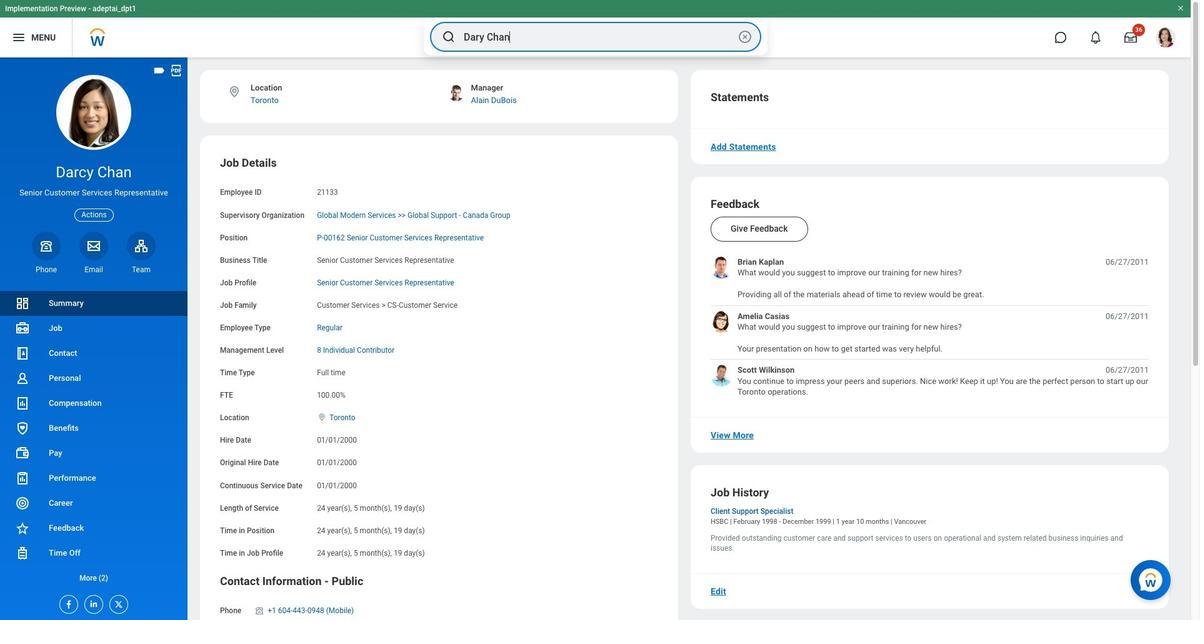 Task type: locate. For each thing, give the bounding box(es) containing it.
1 vertical spatial group
[[220, 574, 658, 621]]

location image
[[317, 413, 327, 422]]

close environment banner image
[[1177, 4, 1184, 12]]

inbox large image
[[1124, 31, 1137, 44]]

2 group from the top
[[220, 574, 658, 621]]

career image
[[15, 496, 30, 511]]

1 vertical spatial phone image
[[254, 606, 265, 616]]

0 vertical spatial group
[[220, 156, 658, 559]]

group
[[220, 156, 658, 559], [220, 574, 658, 621]]

feedback image
[[15, 521, 30, 536]]

view team image
[[134, 239, 149, 254]]

job image
[[15, 321, 30, 336]]

1 horizontal spatial phone image
[[254, 606, 265, 616]]

list
[[711, 257, 1149, 398], [0, 291, 188, 591]]

email darcy chan element
[[79, 265, 108, 275]]

banner
[[0, 0, 1191, 58]]

employee's photo (brian kaplan) image
[[711, 257, 733, 279]]

facebook image
[[60, 596, 74, 610]]

0 vertical spatial phone image
[[38, 239, 55, 254]]

Search Workday  search field
[[464, 23, 735, 51]]

navigation pane region
[[0, 58, 188, 621]]

pay image
[[15, 446, 30, 461]]

employee's photo (amelia casias) image
[[711, 311, 733, 333]]

linkedin image
[[85, 596, 99, 609]]

None search field
[[424, 18, 768, 56]]

phone darcy chan element
[[32, 265, 61, 275]]

0 horizontal spatial phone image
[[38, 239, 55, 254]]

phone image
[[38, 239, 55, 254], [254, 606, 265, 616]]

location image
[[228, 85, 241, 99]]



Task type: vqa. For each thing, say whether or not it's contained in the screenshot.
clipboard image on the left of page
no



Task type: describe. For each thing, give the bounding box(es) containing it.
contact image
[[15, 346, 30, 361]]

performance image
[[15, 471, 30, 486]]

mail image
[[86, 239, 101, 254]]

employee's photo (scott wilkinson) image
[[711, 365, 733, 387]]

notifications large image
[[1089, 31, 1102, 44]]

compensation image
[[15, 396, 30, 411]]

justify image
[[11, 30, 26, 45]]

time off image
[[15, 546, 30, 561]]

1 group from the top
[[220, 156, 658, 559]]

0 horizontal spatial list
[[0, 291, 188, 591]]

x circle image
[[738, 29, 753, 44]]

team darcy chan element
[[127, 265, 156, 275]]

profile logan mcneil image
[[1156, 28, 1176, 50]]

summary image
[[15, 296, 30, 311]]

full time element
[[317, 366, 345, 378]]

personal image
[[15, 371, 30, 386]]

tag image
[[153, 64, 166, 78]]

benefits image
[[15, 421, 30, 436]]

1 horizontal spatial list
[[711, 257, 1149, 398]]

search image
[[441, 29, 456, 44]]

x image
[[110, 596, 124, 610]]

view printable version (pdf) image
[[169, 64, 183, 78]]



